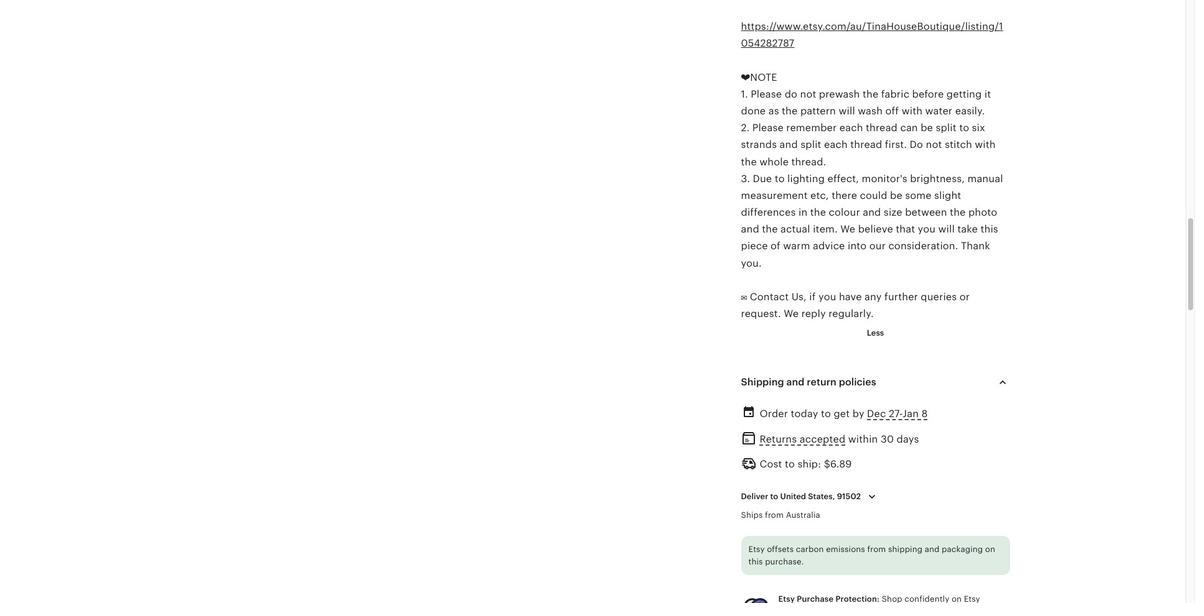 Task type: locate. For each thing, give the bounding box(es) containing it.
0 horizontal spatial we
[[784, 308, 799, 320]]

with up can
[[902, 105, 923, 117]]

lighting
[[788, 173, 825, 185]]

1 horizontal spatial with
[[975, 139, 996, 151]]

1 vertical spatial will
[[939, 224, 955, 236]]

please down as
[[753, 122, 784, 134]]

of
[[771, 241, 781, 252]]

and left return
[[787, 376, 805, 388]]

✉
[[741, 291, 747, 303]]

1 horizontal spatial we
[[841, 224, 856, 236]]

united
[[780, 493, 806, 502]]

8
[[922, 408, 928, 420]]

this inside etsy offsets carbon emissions from shipping and packaging on this purchase.
[[749, 558, 763, 567]]

effect,
[[828, 173, 859, 185]]

to left get
[[821, 408, 831, 420]]

1 vertical spatial you
[[819, 291, 837, 303]]

jan
[[903, 408, 919, 420]]

get
[[834, 408, 850, 420]]

be right can
[[921, 122, 933, 134]]

days
[[897, 434, 919, 446]]

1 horizontal spatial will
[[939, 224, 955, 236]]

less
[[867, 329, 884, 338]]

0 horizontal spatial split
[[801, 139, 822, 151]]

you.
[[741, 258, 762, 269]]

warm
[[784, 241, 810, 252]]

easily.
[[956, 105, 985, 117]]

to
[[960, 122, 970, 134], [775, 173, 785, 185], [821, 408, 831, 420], [785, 459, 795, 471], [771, 493, 779, 502]]

any
[[865, 291, 882, 303]]

from left shipping
[[868, 546, 886, 555]]

each
[[840, 122, 863, 134], [824, 139, 848, 151]]

1 vertical spatial not
[[926, 139, 942, 151]]

the right in
[[811, 207, 826, 219]]

we down us,
[[784, 308, 799, 320]]

0 vertical spatial be
[[921, 122, 933, 134]]

thread
[[866, 122, 898, 134], [851, 139, 882, 151]]

1 vertical spatial please
[[753, 122, 784, 134]]

and right shipping
[[925, 546, 940, 555]]

thank
[[961, 241, 991, 252]]

do
[[785, 88, 798, 100]]

water
[[926, 105, 953, 117]]

0 horizontal spatial this
[[749, 558, 763, 567]]

each down the wash
[[840, 122, 863, 134]]

thread down off
[[866, 122, 898, 134]]

dec 27-jan 8 button
[[867, 405, 928, 423]]

from
[[765, 511, 784, 521], [868, 546, 886, 555]]

1 horizontal spatial from
[[868, 546, 886, 555]]

0 horizontal spatial will
[[839, 105, 855, 117]]

you right if
[[819, 291, 837, 303]]

0 horizontal spatial you
[[819, 291, 837, 303]]

to right cost
[[785, 459, 795, 471]]

split down water
[[936, 122, 957, 134]]

before
[[912, 88, 944, 100]]

will left the "take"
[[939, 224, 955, 236]]

we
[[841, 224, 856, 236], [784, 308, 799, 320]]

1 vertical spatial be
[[890, 190, 903, 202]]

1 vertical spatial this
[[749, 558, 763, 567]]

and up piece
[[741, 224, 759, 236]]

you
[[918, 224, 936, 236], [819, 291, 837, 303]]

measurement
[[741, 190, 808, 202]]

split
[[936, 122, 957, 134], [801, 139, 822, 151]]

https://www.etsy.com/au/tinahouseboutique/listing/1 054282787
[[741, 21, 1004, 49]]

and
[[780, 139, 798, 151], [863, 207, 881, 219], [741, 224, 759, 236], [787, 376, 805, 388], [925, 546, 940, 555]]

shipping
[[741, 376, 784, 388]]

not
[[800, 88, 817, 100], [926, 139, 942, 151]]

can
[[901, 122, 918, 134]]

returns
[[760, 434, 797, 446]]

0 vertical spatial will
[[839, 105, 855, 117]]

within
[[848, 434, 878, 446]]

with
[[902, 105, 923, 117], [975, 139, 996, 151]]

1 vertical spatial split
[[801, 139, 822, 151]]

please down ❤note
[[751, 88, 782, 100]]

due
[[753, 173, 772, 185]]

accepted
[[800, 434, 846, 446]]

1 horizontal spatial this
[[981, 224, 999, 236]]

deliver
[[741, 493, 769, 502]]

$
[[824, 459, 831, 471]]

6.89
[[831, 459, 852, 471]]

from right ships
[[765, 511, 784, 521]]

with down six
[[975, 139, 996, 151]]

1 vertical spatial we
[[784, 308, 799, 320]]

offsets
[[767, 546, 794, 555]]

1 vertical spatial with
[[975, 139, 996, 151]]

you inside ✉ contact us, if you have any further queries or request. we reply regularly.
[[819, 291, 837, 303]]

will
[[839, 105, 855, 117], [939, 224, 955, 236]]

differences
[[741, 207, 796, 219]]

0 horizontal spatial be
[[890, 190, 903, 202]]

dec
[[867, 408, 886, 420]]

off
[[886, 105, 899, 117]]

1 vertical spatial from
[[868, 546, 886, 555]]

0 vertical spatial this
[[981, 224, 999, 236]]

from inside etsy offsets carbon emissions from shipping and packaging on this purchase.
[[868, 546, 886, 555]]

between
[[905, 207, 947, 219]]

there
[[832, 190, 857, 202]]

this down the photo
[[981, 224, 999, 236]]

the up the wash
[[863, 88, 879, 100]]

0 vertical spatial you
[[918, 224, 936, 236]]

0 vertical spatial not
[[800, 88, 817, 100]]

etsy offsets carbon emissions from shipping and packaging on this purchase.
[[749, 546, 996, 567]]

0 vertical spatial thread
[[866, 122, 898, 134]]

queries
[[921, 291, 957, 303]]

this
[[981, 224, 999, 236], [749, 558, 763, 567]]

six
[[972, 122, 986, 134]]

https://www.etsy.com/au/tinahouseboutique/listing/1
[[741, 21, 1004, 32]]

to left the united
[[771, 493, 779, 502]]

prewash
[[819, 88, 860, 100]]

this down 'etsy'
[[749, 558, 763, 567]]

be up size
[[890, 190, 903, 202]]

0 vertical spatial we
[[841, 224, 856, 236]]

we down colour
[[841, 224, 856, 236]]

to inside 'dropdown button'
[[771, 493, 779, 502]]

split down remember
[[801, 139, 822, 151]]

deliver to united states, 91502 button
[[732, 484, 889, 511]]

etc,
[[811, 190, 829, 202]]

thread left first.
[[851, 139, 882, 151]]

0 vertical spatial from
[[765, 511, 784, 521]]

the
[[863, 88, 879, 100], [782, 105, 798, 117], [741, 156, 757, 168], [811, 207, 826, 219], [950, 207, 966, 219], [762, 224, 778, 236]]

1 horizontal spatial you
[[918, 224, 936, 236]]

you down between
[[918, 224, 936, 236]]

1 horizontal spatial not
[[926, 139, 942, 151]]

will down prewash
[[839, 105, 855, 117]]

and inside dropdown button
[[787, 376, 805, 388]]

1 vertical spatial each
[[824, 139, 848, 151]]

0 vertical spatial with
[[902, 105, 923, 117]]

monitor's
[[862, 173, 908, 185]]

each down remember
[[824, 139, 848, 151]]

0 horizontal spatial not
[[800, 88, 817, 100]]

1 horizontal spatial be
[[921, 122, 933, 134]]

less button
[[858, 323, 894, 345]]

states,
[[808, 493, 835, 502]]

as
[[769, 105, 779, 117]]

0 vertical spatial split
[[936, 122, 957, 134]]

in
[[799, 207, 808, 219]]

shipping and return policies
[[741, 376, 876, 388]]



Task type: vqa. For each thing, say whether or not it's contained in the screenshot.
the right '2023'
no



Task type: describe. For each thing, give the bounding box(es) containing it.
us,
[[792, 291, 807, 303]]

believe
[[858, 224, 893, 236]]

take
[[958, 224, 978, 236]]

0 vertical spatial each
[[840, 122, 863, 134]]

2.
[[741, 122, 750, 134]]

the right as
[[782, 105, 798, 117]]

3.
[[741, 173, 750, 185]]

packaging
[[942, 546, 983, 555]]

slight
[[935, 190, 962, 202]]

this inside ❤note 1. please do not prewash the fabric before getting it done as the pattern will wash off with water easily. 2. please remember each thread can be split to six strands and split each thread first. do not stitch with the whole thread. 3. due to lighting effect, monitor's brightness, manual measurement etc, there could be some slight differences in the colour and size between the photo and the actual item. we believe that you will take this piece of warm advice into our consideration. thank you.
[[981, 224, 999, 236]]

ships from australia
[[741, 511, 821, 521]]

0 vertical spatial please
[[751, 88, 782, 100]]

ships
[[741, 511, 763, 521]]

further
[[885, 291, 918, 303]]

deliver to united states, 91502
[[741, 493, 861, 502]]

ship:
[[798, 459, 821, 471]]

1 vertical spatial thread
[[851, 139, 882, 151]]

wash
[[858, 105, 883, 117]]

returns accepted within 30 days
[[760, 434, 919, 446]]

colour
[[829, 207, 860, 219]]

return
[[807, 376, 837, 388]]

shipping
[[889, 546, 923, 555]]

27-
[[889, 408, 903, 420]]

pattern
[[801, 105, 836, 117]]

reply
[[802, 308, 826, 320]]

1 horizontal spatial split
[[936, 122, 957, 134]]

we inside ❤note 1. please do not prewash the fabric before getting it done as the pattern will wash off with water easily. 2. please remember each thread can be split to six strands and split each thread first. do not stitch with the whole thread. 3. due to lighting effect, monitor's brightness, manual measurement etc, there could be some slight differences in the colour and size between the photo and the actual item. we believe that you will take this piece of warm advice into our consideration. thank you.
[[841, 224, 856, 236]]

remember
[[787, 122, 837, 134]]

purchase.
[[765, 558, 804, 567]]

to left six
[[960, 122, 970, 134]]

order today to get by dec 27-jan 8
[[760, 408, 928, 420]]

91502
[[837, 493, 861, 502]]

cost
[[760, 459, 782, 471]]

the up '3.'
[[741, 156, 757, 168]]

into
[[848, 241, 867, 252]]

item.
[[813, 224, 838, 236]]

0 horizontal spatial with
[[902, 105, 923, 117]]

do
[[910, 139, 923, 151]]

it
[[985, 88, 991, 100]]

if
[[810, 291, 816, 303]]

and down could
[[863, 207, 881, 219]]

some
[[905, 190, 932, 202]]

order
[[760, 408, 788, 420]]

or
[[960, 291, 970, 303]]

❤note
[[741, 71, 777, 83]]

✉ contact us, if you have any further queries or request. we reply regularly.
[[741, 291, 970, 320]]

have
[[839, 291, 862, 303]]

the up the "take"
[[950, 207, 966, 219]]

today
[[791, 408, 818, 420]]

manual
[[968, 173, 1003, 185]]

we inside ✉ contact us, if you have any further queries or request. we reply regularly.
[[784, 308, 799, 320]]

could
[[860, 190, 888, 202]]

request.
[[741, 308, 781, 320]]

policies
[[839, 376, 876, 388]]

https://www.etsy.com/au/tinahouseboutique/listing/1 054282787 link
[[741, 21, 1004, 49]]

the down differences
[[762, 224, 778, 236]]

stitch
[[945, 139, 972, 151]]

regularly.
[[829, 308, 874, 320]]

thread.
[[792, 156, 827, 168]]

❤note 1. please do not prewash the fabric before getting it done as the pattern will wash off with water easily. 2. please remember each thread can be split to six strands and split each thread first. do not stitch with the whole thread. 3. due to lighting effect, monitor's brightness, manual measurement etc, there could be some slight differences in the colour and size between the photo and the actual item. we believe that you will take this piece of warm advice into our consideration. thank you.
[[741, 71, 1003, 269]]

carbon
[[796, 546, 824, 555]]

done
[[741, 105, 766, 117]]

and inside etsy offsets carbon emissions from shipping and packaging on this purchase.
[[925, 546, 940, 555]]

1.
[[741, 88, 748, 100]]

actual
[[781, 224, 811, 236]]

30
[[881, 434, 894, 446]]

shipping and return policies button
[[730, 368, 1021, 398]]

first.
[[885, 139, 907, 151]]

that
[[896, 224, 915, 236]]

australia
[[786, 511, 821, 521]]

size
[[884, 207, 903, 219]]

to right due
[[775, 173, 785, 185]]

fabric
[[881, 88, 910, 100]]

etsy
[[749, 546, 765, 555]]

and up whole
[[780, 139, 798, 151]]

getting
[[947, 88, 982, 100]]

contact
[[750, 291, 789, 303]]

you inside ❤note 1. please do not prewash the fabric before getting it done as the pattern will wash off with water easily. 2. please remember each thread can be split to six strands and split each thread first. do not stitch with the whole thread. 3. due to lighting effect, monitor's brightness, manual measurement etc, there could be some slight differences in the colour and size between the photo and the actual item. we believe that you will take this piece of warm advice into our consideration. thank you.
[[918, 224, 936, 236]]

our
[[870, 241, 886, 252]]

054282787
[[741, 37, 795, 49]]

strands
[[741, 139, 777, 151]]

consideration.
[[889, 241, 959, 252]]

emissions
[[826, 546, 865, 555]]

piece
[[741, 241, 768, 252]]

on
[[986, 546, 996, 555]]

brightness,
[[910, 173, 965, 185]]

by
[[853, 408, 865, 420]]

0 horizontal spatial from
[[765, 511, 784, 521]]

cost to ship: $ 6.89
[[760, 459, 852, 471]]



